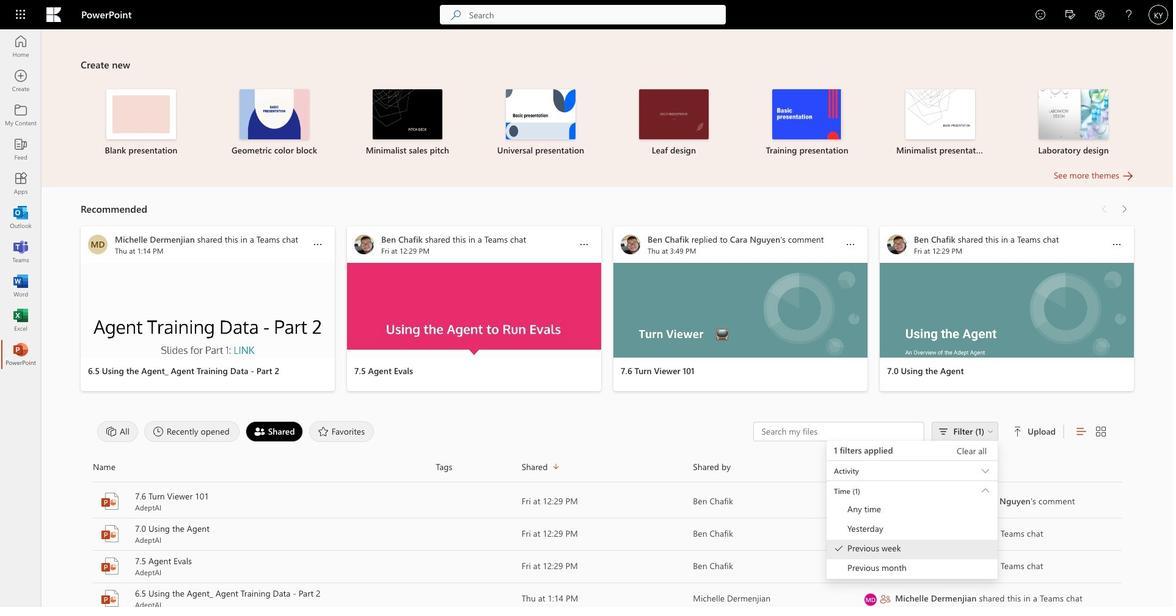 Task type: locate. For each thing, give the bounding box(es) containing it.
powerpoint image inside name 6.5 using the agent_ agent training data - part 2 cell
[[100, 589, 120, 607]]

1 powerpoint image from the top
[[100, 492, 120, 511]]

feed image
[[15, 143, 27, 155]]

1 vertical spatial powerpoint image
[[100, 524, 120, 544]]

7.5 agent evals group
[[347, 226, 602, 391]]

2 tab from the left
[[141, 421, 243, 442]]

opens profile card for bchafik@keywordsstudios.com image
[[865, 496, 877, 508], [865, 529, 877, 541]]

tab list
[[94, 418, 754, 445]]

0 vertical spatial opens profile card for bchafik@keywordsstudios.com image
[[865, 496, 877, 508]]

2 opens profile card for bchafik@keywordsstudios.com image from the top
[[865, 529, 877, 541]]

1 vertical spatial opens profile card for bchafik@keywordsstudios.com image
[[865, 529, 877, 541]]

powerpoint image
[[100, 556, 120, 576]]

opens profile card for bchafik@keywordsstudios.com image for name 7.0 using the agent cell
[[865, 529, 877, 541]]

powerpoint image inside name 7.6 turn viewer 101 cell
[[100, 492, 120, 511]]

all element
[[97, 421, 138, 442]]

main content
[[42, 29, 1174, 607]]

0 vertical spatial powerpoint image
[[100, 492, 120, 511]]

powerpoint image for name 7.6 turn viewer 101 cell
[[100, 492, 120, 511]]

powerpoint image for name 7.0 using the agent cell
[[100, 524, 120, 544]]

powerpoint image
[[100, 492, 120, 511], [100, 524, 120, 544], [100, 589, 120, 607]]

navigation
[[0, 29, 42, 372]]

list
[[81, 78, 1135, 169]]

shared element
[[246, 421, 303, 442]]

None search field
[[440, 5, 726, 24]]

geometric color block element
[[215, 89, 334, 157]]

name 7.5 agent evals cell
[[93, 555, 436, 577]]

3 powerpoint image from the top
[[100, 589, 120, 607]]

checkbox item
[[827, 540, 999, 559]]

laboratory design image
[[1039, 89, 1109, 139]]

home image
[[15, 40, 27, 53]]

1 opens profile card for bchafik@keywordsstudios.com image from the top
[[865, 496, 877, 508]]

1 tab from the left
[[94, 421, 141, 442]]

banner
[[0, 0, 1174, 32]]

recently opened element
[[144, 421, 239, 442]]

2 powerpoint image from the top
[[100, 524, 120, 544]]

account manager for kate yudina image
[[1150, 5, 1169, 24]]

7.0 using the agent group
[[880, 226, 1135, 391]]

2 vertical spatial powerpoint image
[[100, 589, 120, 607]]

displaying 5 out of 15 files. status
[[754, 422, 1109, 580]]

6.5 using the agent_ agent training data - part 2 image
[[81, 263, 335, 358]]

activity, column 5 of 5 column header
[[865, 457, 1123, 477]]

leaf design image
[[640, 89, 709, 139]]

next image
[[1119, 199, 1131, 219]]

powerpoint image inside name 7.0 using the agent cell
[[100, 524, 120, 544]]

tab
[[94, 421, 141, 442], [141, 421, 243, 442], [243, 421, 306, 442], [306, 421, 377, 442]]

go to excel image
[[15, 314, 27, 327]]

2 menu from the top
[[827, 501, 999, 579]]

geometric color block image
[[240, 89, 309, 139]]

row
[[93, 457, 1123, 482]]

7.5 agent evals image
[[347, 263, 602, 358]]

go to powerpoint image
[[15, 349, 27, 361]]

menu
[[827, 481, 999, 580], [827, 501, 999, 579]]

application
[[0, 29, 1174, 607]]



Task type: vqa. For each thing, say whether or not it's contained in the screenshot.
fourth Tab from right
yes



Task type: describe. For each thing, give the bounding box(es) containing it.
apps image
[[15, 177, 27, 190]]

minimalist sales pitch image
[[373, 89, 443, 139]]

create image
[[15, 75, 27, 87]]

go to word image
[[15, 280, 27, 292]]

Search my files text field
[[761, 426, 919, 438]]

name 6.5 using the agent_ agent training data - part 2 cell
[[93, 588, 436, 607]]

checkbox item inside displaying 5 out of 15 files. "status"
[[827, 540, 999, 559]]

7.6 turn viewer 101 group
[[614, 226, 868, 391]]

tags, column 2 of 5 column header
[[436, 457, 522, 477]]

6.5 using the agent_ agent training data - part 2 group
[[81, 226, 335, 391]]

3 tab from the left
[[243, 421, 306, 442]]

laboratory design element
[[1015, 89, 1134, 157]]

training presentation image
[[773, 89, 843, 139]]

universal presentation element
[[482, 89, 600, 157]]

1 menu from the top
[[827, 481, 999, 580]]

universal presentation image
[[506, 89, 576, 139]]

Search box. Suggestions appear as you type. search field
[[469, 5, 726, 24]]

opens profile card for bchafik@keywordsstudios.com image for name 7.6 turn viewer 101 cell
[[865, 496, 877, 508]]

name 7.6 turn viewer 101 cell
[[93, 490, 436, 512]]

minimalist presentation image
[[906, 89, 976, 139]]

leaf design element
[[615, 89, 734, 157]]

go to your outlook image
[[15, 212, 27, 224]]

powerpoint image for name 6.5 using the agent_ agent training data - part 2 cell
[[100, 589, 120, 607]]

7.6 turn viewer 101 image
[[614, 263, 868, 358]]

blank presentation element
[[82, 89, 201, 157]]

minimalist sales pitch element
[[349, 89, 467, 157]]

minimalist presentation element
[[882, 89, 1000, 157]]

4 tab from the left
[[306, 421, 377, 442]]

my content image
[[15, 109, 27, 121]]

go to teams image
[[15, 246, 27, 258]]

name 7.0 using the agent cell
[[93, 523, 436, 545]]

organizational logo image
[[46, 7, 61, 22]]

training presentation element
[[748, 89, 867, 157]]

opens profile card for bchafik@keywordsstudios.com image
[[865, 561, 877, 573]]

favorites element
[[309, 421, 374, 442]]



